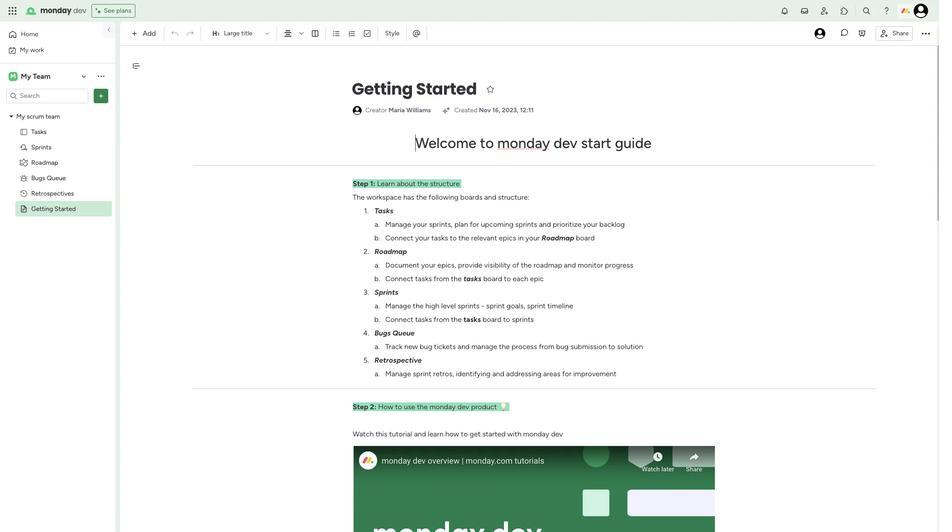 Task type: vqa. For each thing, say whether or not it's contained in the screenshot.


Task type: describe. For each thing, give the bounding box(es) containing it.
connect tasks from the tasks board to sprints
[[386, 315, 534, 324]]

add button
[[128, 26, 162, 41]]

work
[[30, 46, 44, 54]]

in
[[518, 234, 524, 242]]

Search in workspace field
[[19, 91, 76, 101]]

options image
[[97, 91, 106, 100]]

1 bug from the left
[[420, 343, 433, 351]]

the down the plan
[[459, 234, 470, 242]]

a for manage sprint retros, identifying and addressing areas for improvement
[[375, 370, 379, 378]]

see
[[104, 7, 115, 14]]

m
[[10, 72, 16, 80]]

areas
[[544, 370, 561, 378]]

style
[[385, 29, 400, 37]]

sprints,
[[429, 220, 453, 229]]

. for document your epics, provide visibility of the roadmap and monitor progress
[[379, 261, 380, 270]]

manage your sprints, plan for upcoming sprints and prioritize your backlog
[[386, 220, 625, 229]]

0 vertical spatial queue
[[47, 174, 66, 182]]

retrospective
[[375, 356, 422, 365]]

plans
[[116, 7, 131, 14]]

Getting Started field
[[350, 77, 479, 101]]

2 vertical spatial from
[[539, 343, 555, 351]]

this
[[376, 430, 388, 439]]

start
[[581, 135, 612, 152]]

board activity image
[[815, 28, 826, 39]]

tickets
[[434, 343, 456, 351]]

12:11
[[520, 106, 534, 114]]

started
[[483, 430, 506, 439]]

williams
[[407, 106, 431, 114]]

the left process
[[499, 343, 510, 351]]

timeline
[[548, 302, 574, 310]]

to down the plan
[[450, 234, 457, 242]]

structure:
[[498, 193, 530, 202]]

1 horizontal spatial sprint
[[487, 302, 505, 310]]

-
[[482, 302, 485, 310]]

of
[[513, 261, 519, 270]]

my for my work
[[20, 46, 29, 54]]

1:
[[370, 179, 376, 188]]

submission
[[571, 343, 607, 351]]

creator
[[366, 106, 387, 114]]

tasks down sprints,
[[432, 234, 448, 242]]

dev left "see"
[[73, 5, 86, 16]]

1 vertical spatial getting
[[31, 205, 53, 213]]

1 .
[[364, 207, 369, 215]]

a for manage your sprints, plan for upcoming sprints and prioritize your backlog
[[375, 220, 379, 229]]

2:
[[370, 403, 377, 411]]

learn
[[377, 179, 395, 188]]

. for manage the high level sprints - sprint goals, sprint timeline
[[379, 302, 380, 310]]

monday up "home" button
[[40, 5, 71, 16]]

plan
[[455, 220, 468, 229]]

list box containing my scrum team
[[0, 107, 116, 339]]

. for sprints
[[368, 288, 369, 297]]

title
[[241, 29, 253, 37]]

document
[[386, 261, 420, 270]]

style button
[[381, 26, 404, 41]]

2 vertical spatial sprints
[[512, 315, 534, 324]]

your for manage your sprints, plan for upcoming sprints and prioritize your backlog
[[413, 220, 428, 229]]

0 horizontal spatial for
[[470, 220, 479, 229]]

guide
[[615, 135, 652, 152]]

solution
[[618, 343, 643, 351]]

0 horizontal spatial sprint
[[413, 370, 432, 378]]

search everything image
[[863, 6, 872, 15]]

the left high
[[413, 302, 424, 310]]

2 .
[[364, 247, 369, 256]]

welcome to monday dev start guide
[[415, 135, 652, 152]]

tasks down document
[[415, 275, 432, 283]]

. for retrospective
[[368, 356, 369, 365]]

step 1: learn about the structure
[[353, 179, 462, 188]]

numbered list image
[[348, 29, 356, 38]]

tasks down provide
[[464, 275, 482, 283]]

with
[[508, 430, 522, 439]]

a . for manage your sprints, plan for upcoming sprints and prioritize your backlog
[[375, 220, 380, 229]]

a . for document your epics, provide visibility of the roadmap and monitor progress
[[375, 261, 380, 270]]

started inside list box
[[55, 205, 76, 213]]

1 vertical spatial queue
[[393, 329, 415, 338]]

track
[[386, 343, 403, 351]]

0 vertical spatial sprints
[[31, 143, 51, 151]]

help image
[[883, 6, 892, 15]]

your left backlog
[[584, 220, 598, 229]]

getting started inside field
[[352, 77, 477, 101]]

board for board to sprints
[[483, 315, 502, 324]]

bugs inside list box
[[31, 174, 45, 182]]

5
[[364, 356, 368, 365]]

addressing
[[506, 370, 542, 378]]

my team
[[21, 72, 51, 80]]

share
[[893, 29, 909, 37]]

identifying
[[456, 370, 491, 378]]

new
[[405, 343, 418, 351]]

my for my scrum team
[[16, 113, 25, 120]]

and left learn
[[414, 430, 426, 439]]

inbox image
[[801, 6, 810, 15]]

created nov 16, 2023, 12:11
[[455, 106, 534, 114]]

team
[[46, 113, 60, 120]]

b for connect your tasks to the relevant epics in your roadmap board
[[375, 234, 379, 242]]

connect for connect your tasks to the relevant epics in your roadmap board
[[386, 234, 414, 242]]

team
[[33, 72, 51, 80]]

b . for connect tasks from the tasks board to each epic
[[375, 275, 380, 283]]

connect tasks from the tasks board to each epic
[[386, 275, 544, 283]]

a for manage the high level sprints - sprint goals, sprint timeline
[[375, 302, 379, 310]]

relevant
[[471, 234, 497, 242]]

workspace selection element
[[9, 71, 52, 82]]

. for manage your sprints, plan for upcoming sprints and prioritize your backlog
[[379, 220, 380, 229]]

add
[[143, 29, 156, 38]]

connect for connect tasks from the tasks board to each epic
[[386, 275, 414, 283]]

layout image
[[311, 29, 320, 38]]

apps image
[[840, 6, 850, 15]]

3 .
[[364, 288, 369, 297]]

dev right with
[[551, 430, 563, 439]]

0 horizontal spatial bugs queue
[[31, 174, 66, 182]]

workspace options image
[[97, 72, 106, 81]]

notifications image
[[781, 6, 790, 15]]

manage sprint retros, identifying and addressing areas for improvement
[[386, 370, 617, 378]]

manage
[[472, 343, 498, 351]]

learn
[[428, 430, 444, 439]]

4 .
[[364, 329, 370, 338]]

. for tasks
[[367, 207, 369, 215]]

how
[[446, 430, 459, 439]]

the right has
[[416, 193, 427, 202]]

3
[[364, 288, 368, 297]]

step 2: how to use the monday dev product 💡
[[353, 403, 510, 411]]

goals,
[[507, 302, 526, 310]]

4
[[364, 329, 368, 338]]

created
[[455, 106, 478, 114]]

get
[[470, 430, 481, 439]]

retrospectives
[[31, 190, 74, 197]]

see plans button
[[92, 4, 135, 18]]

to left get
[[461, 430, 468, 439]]

. for bugs queue
[[368, 329, 370, 338]]

the down level
[[451, 315, 462, 324]]

dev left product
[[458, 403, 470, 411]]

monday right with
[[524, 430, 550, 439]]

my work
[[20, 46, 44, 54]]



Task type: locate. For each thing, give the bounding box(es) containing it.
board down prioritize
[[576, 234, 595, 242]]

share button
[[876, 26, 913, 41]]

following
[[429, 193, 459, 202]]

the
[[353, 193, 365, 202]]

2 connect from the top
[[386, 275, 414, 283]]

to left use
[[395, 403, 402, 411]]

to down nov on the right of page
[[480, 135, 494, 152]]

0 horizontal spatial roadmap
[[31, 159, 58, 167]]

b
[[375, 234, 379, 242], [375, 275, 379, 283], [375, 315, 379, 324]]

your for connect your tasks to the relevant epics in your roadmap board
[[415, 234, 430, 242]]

1 vertical spatial for
[[563, 370, 572, 378]]

5 a from the top
[[375, 370, 379, 378]]

2 vertical spatial b .
[[375, 315, 380, 324]]

3 b from the top
[[375, 315, 379, 324]]

2 vertical spatial manage
[[386, 370, 411, 378]]

.
[[367, 207, 369, 215], [379, 220, 380, 229], [379, 234, 380, 242], [368, 247, 369, 256], [379, 261, 380, 270], [379, 275, 380, 283], [368, 288, 369, 297], [379, 302, 380, 310], [379, 315, 380, 324], [368, 329, 370, 338], [379, 343, 380, 351], [368, 356, 369, 365], [379, 370, 380, 378]]

large
[[224, 29, 240, 37]]

1 vertical spatial bugs queue
[[375, 329, 415, 338]]

0 vertical spatial started
[[416, 77, 477, 101]]

1 vertical spatial step
[[353, 403, 369, 411]]

tasks down high
[[415, 315, 432, 324]]

. for track new bug tickets and manage the process from bug submission to solution
[[379, 343, 380, 351]]

manage down retrospective
[[386, 370, 411, 378]]

1 horizontal spatial roadmap
[[375, 247, 407, 256]]

to left each
[[504, 275, 511, 283]]

1 vertical spatial manage
[[386, 302, 411, 310]]

tutorial
[[389, 430, 413, 439]]

to down goals,
[[503, 315, 510, 324]]

list box
[[0, 107, 116, 339]]

1 horizontal spatial tasks
[[375, 207, 394, 215]]

0 vertical spatial bugs queue
[[31, 174, 66, 182]]

the down the epics,
[[451, 275, 462, 283]]

0 horizontal spatial getting started
[[31, 205, 76, 213]]

2 vertical spatial connect
[[386, 315, 414, 324]]

monday down 12:11
[[498, 135, 550, 152]]

monday
[[40, 5, 71, 16], [498, 135, 550, 152], [430, 403, 456, 411], [524, 430, 550, 439]]

16,
[[493, 106, 501, 114]]

queue up new
[[393, 329, 415, 338]]

b for connect tasks from the tasks board to sprints
[[375, 315, 379, 324]]

started inside 'getting started' field
[[416, 77, 477, 101]]

1 vertical spatial tasks
[[375, 207, 394, 215]]

1 vertical spatial started
[[55, 205, 76, 213]]

1 horizontal spatial getting started
[[352, 77, 477, 101]]

large title
[[224, 29, 253, 37]]

4 a from the top
[[375, 343, 379, 351]]

my right caret down image
[[16, 113, 25, 120]]

1 vertical spatial roadmap
[[542, 234, 575, 242]]

my inside workspace selection element
[[21, 72, 31, 80]]

about
[[397, 179, 416, 188]]

bugs queue up track
[[375, 329, 415, 338]]

from right process
[[539, 343, 555, 351]]

from down level
[[434, 315, 449, 324]]

0 horizontal spatial getting
[[31, 205, 53, 213]]

your left sprints,
[[413, 220, 428, 229]]

bugs
[[31, 174, 45, 182], [375, 329, 391, 338]]

boards
[[461, 193, 483, 202]]

b .
[[375, 234, 380, 242], [375, 275, 380, 283], [375, 315, 380, 324]]

dev left start
[[554, 135, 578, 152]]

connect your tasks to the relevant epics in your roadmap board
[[386, 234, 595, 242]]

1 horizontal spatial bug
[[557, 343, 569, 351]]

1 step from the top
[[353, 179, 369, 188]]

manage
[[386, 220, 411, 229], [386, 302, 411, 310], [386, 370, 411, 378]]

structure
[[430, 179, 460, 188]]

for right areas
[[563, 370, 572, 378]]

0 vertical spatial connect
[[386, 234, 414, 242]]

creator maria williams
[[366, 106, 431, 114]]

improvement
[[574, 370, 617, 378]]

roadmap up 'retrospectives'
[[31, 159, 58, 167]]

manage for manage the high level sprints - sprint goals, sprint timeline
[[386, 302, 411, 310]]

1 vertical spatial connect
[[386, 275, 414, 283]]

from for board to each epic
[[434, 275, 449, 283]]

getting started up williams
[[352, 77, 477, 101]]

manage for manage your sprints, plan for upcoming sprints and prioritize your backlog
[[386, 220, 411, 229]]

sprints
[[516, 220, 538, 229], [458, 302, 480, 310], [512, 315, 534, 324]]

0 vertical spatial step
[[353, 179, 369, 188]]

2 manage from the top
[[386, 302, 411, 310]]

home
[[21, 30, 38, 38]]

level
[[441, 302, 456, 310]]

1 vertical spatial board
[[484, 275, 502, 283]]

sprints left '-'
[[458, 302, 480, 310]]

option
[[0, 108, 116, 110]]

sprints right 3 .
[[375, 288, 399, 297]]

0 horizontal spatial bug
[[420, 343, 433, 351]]

1 a from the top
[[375, 220, 379, 229]]

upcoming
[[481, 220, 514, 229]]

0 horizontal spatial tasks
[[31, 128, 47, 136]]

1 horizontal spatial getting
[[352, 77, 413, 101]]

2 horizontal spatial sprint
[[527, 302, 546, 310]]

bug left submission
[[557, 343, 569, 351]]

1 b from the top
[[375, 234, 379, 242]]

a . for manage sprint retros, identifying and addressing areas for improvement
[[375, 370, 380, 378]]

caret down image
[[10, 113, 13, 120]]

retros,
[[433, 370, 454, 378]]

getting up creator at top
[[352, 77, 413, 101]]

the workspace has the following boards and structure:
[[353, 193, 530, 202]]

the right of
[[521, 261, 532, 270]]

getting started
[[352, 77, 477, 101], [31, 205, 76, 213]]

0 horizontal spatial queue
[[47, 174, 66, 182]]

2 vertical spatial b
[[375, 315, 379, 324]]

3 b . from the top
[[375, 315, 380, 324]]

0 vertical spatial getting
[[352, 77, 413, 101]]

manage for manage sprint retros, identifying and addressing areas for improvement
[[386, 370, 411, 378]]

getting started inside list box
[[31, 205, 76, 213]]

how
[[378, 403, 394, 411]]

each
[[513, 275, 529, 283]]

your right in
[[526, 234, 540, 242]]

has
[[404, 193, 415, 202]]

from
[[434, 275, 449, 283], [434, 315, 449, 324], [539, 343, 555, 351]]

nov
[[479, 106, 491, 114]]

roadmap down prioritize
[[542, 234, 575, 242]]

1 horizontal spatial for
[[563, 370, 572, 378]]

sprints down my scrum team
[[31, 143, 51, 151]]

the right use
[[417, 403, 428, 411]]

3 manage from the top
[[386, 370, 411, 378]]

b . for connect tasks from the tasks board to sprints
[[375, 315, 380, 324]]

manage the high level sprints - sprint goals, sprint timeline
[[386, 302, 574, 310]]

maria williams image
[[914, 4, 929, 18]]

. for manage sprint retros, identifying and addressing areas for improvement
[[379, 370, 380, 378]]

public board image
[[19, 128, 28, 136]]

step for step 1: learn about the structure
[[353, 179, 369, 188]]

mention image
[[413, 29, 422, 38]]

tasks down 'manage the high level sprints - sprint goals, sprint timeline'
[[464, 315, 481, 324]]

1 vertical spatial from
[[434, 315, 449, 324]]

2
[[364, 247, 368, 256]]

started down 'retrospectives'
[[55, 205, 76, 213]]

connect up track
[[386, 315, 414, 324]]

invite members image
[[821, 6, 830, 15]]

product
[[471, 403, 497, 411]]

roadmap up document
[[375, 247, 407, 256]]

sprints up in
[[516, 220, 538, 229]]

0 vertical spatial sprints
[[516, 220, 538, 229]]

2 b from the top
[[375, 275, 379, 283]]

bulleted list image
[[333, 29, 341, 38]]

2 vertical spatial my
[[16, 113, 25, 120]]

5 .
[[364, 356, 369, 365]]

checklist image
[[364, 29, 372, 38]]

workspace
[[367, 193, 402, 202]]

v2 ellipsis image
[[922, 28, 931, 39]]

for right the plan
[[470, 220, 479, 229]]

2023,
[[502, 106, 519, 114]]

0 vertical spatial getting started
[[352, 77, 477, 101]]

step for step 2: how to use the monday dev product 💡
[[353, 403, 369, 411]]

your
[[413, 220, 428, 229], [584, 220, 598, 229], [415, 234, 430, 242], [526, 234, 540, 242], [421, 261, 436, 270]]

a . for manage the high level sprints - sprint goals, sprint timeline
[[375, 302, 380, 310]]

the right about
[[418, 179, 428, 188]]

3 a from the top
[[375, 302, 379, 310]]

1 vertical spatial b .
[[375, 275, 380, 283]]

1 horizontal spatial bugs
[[375, 329, 391, 338]]

getting inside field
[[352, 77, 413, 101]]

1 horizontal spatial started
[[416, 77, 477, 101]]

sprint left retros,
[[413, 370, 432, 378]]

started up the "created"
[[416, 77, 477, 101]]

1 a . from the top
[[375, 220, 380, 229]]

0 vertical spatial roadmap
[[31, 159, 58, 167]]

getting right public board image
[[31, 205, 53, 213]]

2 step from the top
[[353, 403, 369, 411]]

connect
[[386, 234, 414, 242], [386, 275, 414, 283], [386, 315, 414, 324]]

0 vertical spatial b .
[[375, 234, 380, 242]]

sprint right '-'
[[487, 302, 505, 310]]

epic
[[530, 275, 544, 283]]

1 vertical spatial getting started
[[31, 205, 76, 213]]

2 a from the top
[[375, 261, 379, 270]]

my inside list box
[[16, 113, 25, 120]]

bugs queue up 'retrospectives'
[[31, 174, 66, 182]]

0 vertical spatial b
[[375, 234, 379, 242]]

connect up document
[[386, 234, 414, 242]]

💡
[[499, 403, 508, 411]]

2 bug from the left
[[557, 343, 569, 351]]

and left 'monitor'
[[564, 261, 576, 270]]

and right 'identifying'
[[493, 370, 505, 378]]

manage down has
[[386, 220, 411, 229]]

bug
[[420, 343, 433, 351], [557, 343, 569, 351]]

a . for track new bug tickets and manage the process from bug submission to solution
[[375, 343, 380, 351]]

from down the epics,
[[434, 275, 449, 283]]

0 vertical spatial my
[[20, 46, 29, 54]]

1 vertical spatial bugs
[[375, 329, 391, 338]]

bugs right "4 ."
[[375, 329, 391, 338]]

tasks down workspace
[[375, 207, 394, 215]]

sprints down goals,
[[512, 315, 534, 324]]

my scrum team
[[16, 113, 60, 120]]

0 vertical spatial tasks
[[31, 128, 47, 136]]

to
[[480, 135, 494, 152], [450, 234, 457, 242], [504, 275, 511, 283], [503, 315, 510, 324], [609, 343, 616, 351], [395, 403, 402, 411], [461, 430, 468, 439]]

bugs queue
[[31, 174, 66, 182], [375, 329, 415, 338]]

board down visibility
[[484, 275, 502, 283]]

your left the epics,
[[421, 261, 436, 270]]

my inside button
[[20, 46, 29, 54]]

from for board to sprints
[[434, 315, 449, 324]]

1
[[364, 207, 367, 215]]

1 vertical spatial sprints
[[458, 302, 480, 310]]

a .
[[375, 220, 380, 229], [375, 261, 380, 270], [375, 302, 380, 310], [375, 343, 380, 351], [375, 370, 380, 378]]

1 vertical spatial my
[[21, 72, 31, 80]]

step left 1:
[[353, 179, 369, 188]]

bugs up 'retrospectives'
[[31, 174, 45, 182]]

use
[[404, 403, 416, 411]]

b for connect tasks from the tasks board to each epic
[[375, 275, 379, 283]]

workspace image
[[9, 71, 18, 81]]

2 b . from the top
[[375, 275, 380, 283]]

scrum
[[27, 113, 44, 120]]

0 horizontal spatial started
[[55, 205, 76, 213]]

my left the 'work'
[[20, 46, 29, 54]]

step left 2:
[[353, 403, 369, 411]]

tasks
[[31, 128, 47, 136], [375, 207, 394, 215]]

manage left high
[[386, 302, 411, 310]]

2 vertical spatial board
[[483, 315, 502, 324]]

provide
[[458, 261, 483, 270]]

process
[[512, 343, 537, 351]]

1 horizontal spatial queue
[[393, 329, 415, 338]]

connect for connect tasks from the tasks board to sprints
[[386, 315, 414, 324]]

1 horizontal spatial bugs queue
[[375, 329, 415, 338]]

and right tickets
[[458, 343, 470, 351]]

a for track new bug tickets and manage the process from bug submission to solution
[[375, 343, 379, 351]]

board down '-'
[[483, 315, 502, 324]]

monday up learn
[[430, 403, 456, 411]]

1 horizontal spatial sprints
[[375, 288, 399, 297]]

monitor
[[578, 261, 604, 270]]

0 vertical spatial manage
[[386, 220, 411, 229]]

1 connect from the top
[[386, 234, 414, 242]]

see plans
[[104, 7, 131, 14]]

select product image
[[8, 6, 17, 15]]

my right workspace "icon"
[[21, 72, 31, 80]]

public board image
[[19, 205, 28, 213]]

1 vertical spatial sprints
[[375, 288, 399, 297]]

my
[[20, 46, 29, 54], [21, 72, 31, 80], [16, 113, 25, 120]]

0 vertical spatial from
[[434, 275, 449, 283]]

step
[[353, 179, 369, 188], [353, 403, 369, 411]]

queue up 'retrospectives'
[[47, 174, 66, 182]]

board
[[576, 234, 595, 242], [484, 275, 502, 283], [483, 315, 502, 324]]

connect down document
[[386, 275, 414, 283]]

1 manage from the top
[[386, 220, 411, 229]]

getting started down 'retrospectives'
[[31, 205, 76, 213]]

dev
[[73, 5, 86, 16], [554, 135, 578, 152], [458, 403, 470, 411], [551, 430, 563, 439]]

progress
[[605, 261, 634, 270]]

my for my team
[[21, 72, 31, 80]]

tasks right public board icon
[[31, 128, 47, 136]]

watch
[[353, 430, 374, 439]]

4 a . from the top
[[375, 343, 380, 351]]

your down sprints,
[[415, 234, 430, 242]]

and left prioritize
[[539, 220, 551, 229]]

a for document your epics, provide visibility of the roadmap and monitor progress
[[375, 261, 379, 270]]

add to favorites image
[[486, 84, 495, 94]]

to left solution
[[609, 343, 616, 351]]

b . for connect your tasks to the relevant epics in your roadmap board
[[375, 234, 380, 242]]

2 a . from the top
[[375, 261, 380, 270]]

5 a . from the top
[[375, 370, 380, 378]]

roadmap
[[534, 261, 563, 270]]

0 vertical spatial bugs
[[31, 174, 45, 182]]

and right boards on the top of the page
[[485, 193, 497, 202]]

watch this tutorial and learn how to get started with monday dev
[[353, 430, 563, 439]]

roadmap inside list box
[[31, 159, 58, 167]]

2 vertical spatial roadmap
[[375, 247, 407, 256]]

maria
[[389, 106, 405, 114]]

1 b . from the top
[[375, 234, 380, 242]]

tasks inside list box
[[31, 128, 47, 136]]

your for document your epics, provide visibility of the roadmap and monitor progress
[[421, 261, 436, 270]]

bug right new
[[420, 343, 433, 351]]

. for roadmap
[[368, 247, 369, 256]]

visibility
[[485, 261, 511, 270]]

0 horizontal spatial bugs
[[31, 174, 45, 182]]

board for board to each epic
[[484, 275, 502, 283]]

3 a . from the top
[[375, 302, 380, 310]]

prioritize
[[553, 220, 582, 229]]

2 horizontal spatial roadmap
[[542, 234, 575, 242]]

1 vertical spatial b
[[375, 275, 379, 283]]

sprint right goals,
[[527, 302, 546, 310]]

0 vertical spatial for
[[470, 220, 479, 229]]

3 connect from the top
[[386, 315, 414, 324]]

0 horizontal spatial sprints
[[31, 143, 51, 151]]

0 vertical spatial board
[[576, 234, 595, 242]]



